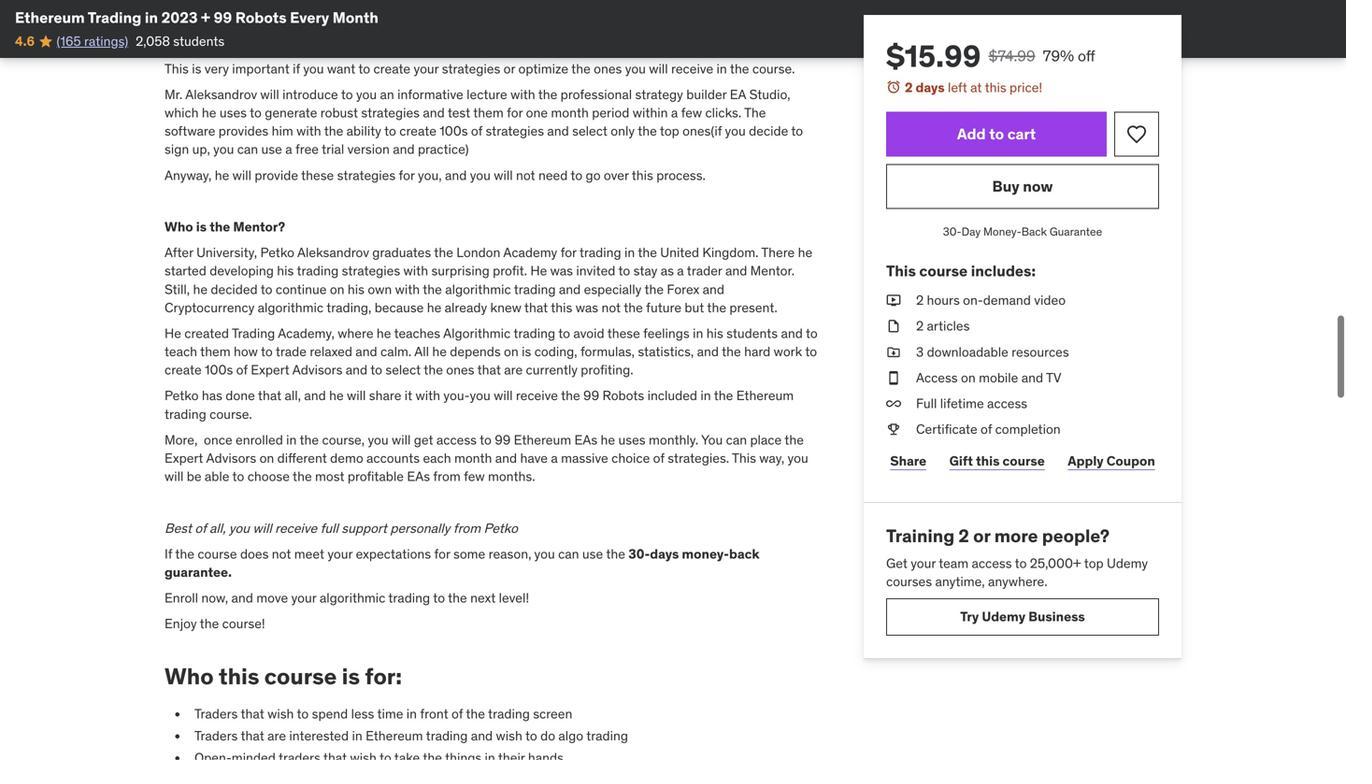Task type: describe. For each thing, give the bounding box(es) containing it.
and down relaxed
[[346, 362, 368, 378]]

trading right algo
[[587, 728, 628, 744]]

for left some
[[434, 546, 450, 562]]

provide
[[255, 167, 298, 184]]

be
[[187, 468, 202, 485]]

xsmall image for 2 articles
[[886, 317, 901, 335]]

important
[[232, 60, 290, 77]]

will left provide
[[233, 167, 252, 184]]

support
[[342, 520, 387, 537]]

trading up 'invited'
[[580, 244, 621, 261]]

you right ones
[[625, 60, 646, 77]]

a inside in one account. petko is just following their performance and selecting the most profitable eas. in the ethereum trading course, you will receive the script petko uses to export the history data from his broker. this is very important if you want to create your strategies or optimize the ones you will receive in the course. mr. aleksandrov will introduce to you an informative lecture with the professional strategy builder ea studio, which he uses to generate robust strategies and test them for one month period within a few clicks. the software provides him with the ability to create 100s of strategies and select only the top ones(if you decide to sign up, you can use a free trial version and practice) anyway, he will provide these strategies for you, and you will not need to go over this process.
[[671, 104, 678, 121]]

only
[[611, 123, 635, 139]]

your inside "enroll now, and move your algorithmic trading to the next level! enjoy the course!"
[[291, 590, 316, 606]]

in up different
[[286, 431, 297, 448]]

this right at
[[985, 79, 1007, 96]]

1 horizontal spatial advisors
[[292, 362, 343, 378]]

which
[[165, 104, 199, 121]]

depends
[[450, 343, 501, 360]]

few inside in one account. petko is just following their performance and selecting the most profitable eas. in the ethereum trading course, you will receive the script petko uses to export the history data from his broker. this is very important if you want to create your strategies or optimize the ones you will receive in the course. mr. aleksandrov will introduce to you an informative lecture with the professional strategy builder ea studio, which he uses to generate robust strategies and test them for one month period within a few clicks. the software provides him with the ability to create 100s of strategies and select only the top ones(if you decide to sign up, you can use a free trial version and practice) anyway, he will provide these strategies for you, and you will not need to go over this process.
[[681, 104, 702, 121]]

0 vertical spatial access
[[987, 395, 1028, 412]]

at
[[971, 79, 982, 96]]

2,058
[[136, 33, 170, 49]]

create inside who is the mentor? after university, petko aleksandrov graduates the london academy for trading in the united kingdom. there he started developing his trading strategies with surprising profit. he was invited to stay as a trader and mentor. still, he decided to continue on his own with the algorithmic trading and especially the forex and cryptocurrency algorithmic trading, because he already knew that this was not the future but the present. he created trading academy, where he teaches algorithmic trading to avoid these feelings in his students and to teach them how to trade relaxed and calm. all he depends on is coding, formulas, statistics, and the hard work to create 100s of expert advisors and to select the ones that are currently profiting. petko has done that all, and he will share it with you-you will receive the 99 robots included in the ethereum trading course. more,  once enrolled in the course, you will get access to 99 ethereum eas he uses monthly. you can place the expert advisors on different demo accounts each month and have a massive choice of strategies. this way, you will be able to choose the most profitable eas from few months.
[[165, 362, 202, 378]]

on down the "downloadable"
[[961, 369, 976, 386]]

of inside traders that wish to spend less time in front of the trading screen traders that are interested in ethereum trading and wish to do algo trading
[[452, 706, 463, 722]]

2 vertical spatial a
[[551, 450, 558, 467]]

performance
[[288, 16, 363, 33]]

trial
[[322, 141, 344, 158]]

back
[[729, 546, 760, 562]]

strategies down 'version'
[[337, 167, 396, 184]]

strategies down you an
[[361, 104, 420, 121]]

petko down mentor?
[[260, 244, 295, 261]]

and right 'version'
[[393, 141, 415, 158]]

is left for:
[[342, 662, 360, 690]]

2 inside training 2 or more people? get your team access to 25,000+ top udemy courses anytime, anywhere.
[[959, 525, 970, 547]]

share button
[[886, 442, 931, 480]]

the up script
[[447, 16, 467, 33]]

and left tv
[[1022, 369, 1044, 386]]

udemy inside training 2 or more people? get your team access to 25,000+ top udemy courses anytime, anywhere.
[[1107, 555, 1148, 572]]

2023
[[161, 8, 198, 27]]

aleksandrov inside in one account. petko is just following their performance and selecting the most profitable eas. in the ethereum trading course, you will receive the script petko uses to export the history data from his broker. this is very important if you want to create your strategies or optimize the ones you will receive in the course. mr. aleksandrov will introduce to you an informative lecture with the professional strategy builder ea studio, which he uses to generate robust strategies and test them for one month period within a few clicks. the software provides him with the ability to create 100s of strategies and select only the top ones(if you decide to sign up, you can use a free trial version and practice) anyway, he will provide these strategies for you, and you will not need to go over this process.
[[185, 86, 257, 103]]

it
[[405, 387, 413, 404]]

your inside in one account. petko is just following their performance and selecting the most profitable eas. in the ethereum trading course, you will receive the script petko uses to export the history data from his broker. this is very important if you want to create your strategies or optimize the ones you will receive in the course. mr. aleksandrov will introduce to you an informative lecture with the professional strategy builder ea studio, which he uses to generate robust strategies and test them for one month period within a few clicks. the software provides him with the ability to create 100s of strategies and select only the top ones(if you decide to sign up, you can use a free trial version and practice) anyway, he will provide these strategies for you, and you will not need to go over this process.
[[414, 60, 439, 77]]

top inside in one account. petko is just following their performance and selecting the most profitable eas. in the ethereum trading course, you will receive the script petko uses to export the history data from his broker. this is very important if you want to create your strategies or optimize the ones you will receive in the course. mr. aleksandrov will introduce to you an informative lecture with the professional strategy builder ea studio, which he uses to generate robust strategies and test them for one month period within a few clicks. the software provides him with the ability to create 100s of strategies and select only the top ones(if you decide to sign up, you can use a free trial version and practice) anyway, he will provide these strategies for you, and you will not need to go over this process.
[[660, 123, 680, 139]]

buy now button
[[886, 164, 1160, 209]]

informative
[[398, 86, 464, 103]]

anytime,
[[936, 573, 985, 590]]

them inside in one account. petko is just following their performance and selecting the most profitable eas. in the ethereum trading course, you will receive the script petko uses to export the history data from his broker. this is very important if you want to create your strategies or optimize the ones you will receive in the course. mr. aleksandrov will introduce to you an informative lecture with the professional strategy builder ea studio, which he uses to generate robust strategies and test them for one month period within a few clicks. the software provides him with the ability to create 100s of strategies and select only the top ones(if you decide to sign up, you can use a free trial version and practice) anyway, he will provide these strategies for you, and you will not need to go over this process.
[[473, 104, 504, 121]]

course for gift this course
[[1003, 452, 1045, 469]]

place
[[750, 431, 782, 448]]

trading down profit.
[[514, 281, 556, 298]]

ethereum trading in 2023 + 99 robots every month
[[15, 8, 379, 27]]

traders that wish to spend less time in front of the trading screen traders that are interested in ethereum trading and wish to do algo trading
[[195, 706, 628, 744]]

his inside in one account. petko is just following their performance and selecting the most profitable eas. in the ethereum trading course, you will receive the script petko uses to export the history data from his broker. this is very important if you want to create your strategies or optimize the ones you will receive in the course. mr. aleksandrov will introduce to you an informative lecture with the professional strategy builder ea studio, which he uses to generate robust strategies and test them for one month period within a few clicks. the software provides him with the ability to create 100s of strategies and select only the top ones(if you decide to sign up, you can use a free trial version and practice) anyway, he will provide these strategies for you, and you will not need to go over this process.
[[752, 42, 769, 59]]

the down currently profiting.
[[561, 387, 580, 404]]

and down informative
[[423, 104, 445, 121]]

strategies down script
[[442, 60, 501, 77]]

the down surprising
[[423, 281, 442, 298]]

strategies inside who is the mentor? after university, petko aleksandrov graduates the london academy for trading in the united kingdom. there he started developing his trading strategies with surprising profit. he was invited to stay as a trader and mentor. still, he decided to continue on his own with the algorithmic trading and especially the forex and cryptocurrency algorithmic trading, because he already knew that this was not the future but the present. he created trading academy, where he teaches algorithmic trading to avoid these feelings in his students and to teach them how to trade relaxed and calm. all he depends on is coding, formulas, statistics, and the hard work to create 100s of expert advisors and to select the ones that are currently profiting. petko has done that all, and he will share it with you-you will receive the 99 robots included in the ethereum trading course. more,  once enrolled in the course, you will get access to 99 ethereum eas he uses monthly. you can place the expert advisors on different demo accounts each month and have a massive choice of strategies. this way, you will be able to choose the most profitable eas from few months.
[[342, 262, 400, 279]]

the inside traders that wish to spend less time in front of the trading screen traders that are interested in ethereum trading and wish to do algo trading
[[466, 706, 485, 722]]

0 vertical spatial eas
[[575, 431, 598, 448]]

for:
[[365, 662, 402, 690]]

will left share
[[347, 387, 366, 404]]

access on mobile and tv
[[916, 369, 1062, 386]]

expectations
[[356, 546, 431, 562]]

will down important
[[260, 86, 279, 103]]

2 horizontal spatial this
[[886, 261, 916, 280]]

trading left 'screen'
[[488, 706, 530, 722]]

receive up 'meet'
[[275, 520, 317, 537]]

0 horizontal spatial robots
[[235, 8, 287, 27]]

1 vertical spatial wish
[[496, 728, 523, 744]]

present.
[[730, 299, 778, 316]]

done
[[226, 387, 255, 404]]

will up does
[[253, 520, 272, 537]]

get
[[886, 555, 908, 572]]

how
[[234, 343, 258, 360]]

calm.
[[381, 343, 412, 360]]

this inside in one account. petko is just following their performance and selecting the most profitable eas. in the ethereum trading course, you will receive the script petko uses to export the history data from his broker. this is very important if you want to create your strategies or optimize the ones you will receive in the course. mr. aleksandrov will introduce to you an informative lecture with the professional strategy builder ea studio, which he uses to generate robust strategies and test them for one month period within a few clicks. the software provides him with the ability to create 100s of strategies and select only the top ones(if you decide to sign up, you can use a free trial version and practice) anyway, he will provide these strategies for you, and you will not need to go over this process.
[[165, 60, 189, 77]]

xsmall image for 2 hours on-demand video
[[886, 291, 901, 310]]

left
[[948, 79, 968, 96]]

that down depends
[[477, 362, 501, 378]]

of down monthly. at the bottom of the page
[[653, 450, 665, 467]]

select inside who is the mentor? after university, petko aleksandrov graduates the london academy for trading in the united kingdom. there he started developing his trading strategies with surprising profit. he was invited to stay as a trader and mentor. still, he decided to continue on his own with the algorithmic trading and especially the forex and cryptocurrency algorithmic trading, because he already knew that this was not the future but the present. he created trading academy, where he teaches algorithmic trading to avoid these feelings in his students and to teach them how to trade relaxed and calm. all he depends on is coding, formulas, statistics, and the hard work to create 100s of expert advisors and to select the ones that are currently profiting. petko has done that all, and he will share it with you-you will receive the 99 robots included in the ethereum trading course. more,  once enrolled in the course, you will get access to 99 ethereum eas he uses monthly. you can place the expert advisors on different demo accounts each month and have a massive choice of strategies. this way, you will be able to choose the most profitable eas from few months.
[[386, 362, 421, 378]]

and up work
[[781, 325, 803, 342]]

get
[[414, 431, 433, 448]]

access inside who is the mentor? after university, petko aleksandrov graduates the london academy for trading in the united kingdom. there he started developing his trading strategies with surprising profit. he was invited to stay as a trader and mentor. still, he decided to continue on his own with the algorithmic trading and especially the forex and cryptocurrency algorithmic trading, because he already knew that this was not the future but the present. he created trading academy, where he teaches algorithmic trading to avoid these feelings in his students and to teach them how to trade relaxed and calm. all he depends on is coding, formulas, statistics, and the hard work to create 100s of expert advisors and to select the ones that are currently profiting. petko has done that all, and he will share it with you-you will receive the 99 robots included in the ethereum trading course. more,  once enrolled in the course, you will get access to 99 ethereum eas he uses monthly. you can place the expert advisors on different demo accounts each month and have a massive choice of strategies. this way, you will be able to choose the most profitable eas from few months.
[[437, 431, 477, 448]]

best
[[165, 520, 192, 537]]

petko up broker.
[[785, 0, 819, 15]]

the up surprising
[[434, 244, 453, 261]]

course, inside who is the mentor? after university, petko aleksandrov graduates the london academy for trading in the united kingdom. there he started developing his trading strategies with surprising profit. he was invited to stay as a trader and mentor. still, he decided to continue on his own with the algorithmic trading and especially the forex and cryptocurrency algorithmic trading, because he already knew that this was not the future but the present. he created trading academy, where he teaches algorithmic trading to avoid these feelings in his students and to teach them how to trade relaxed and calm. all he depends on is coding, formulas, statistics, and the hard work to create 100s of expert advisors and to select the ones that are currently profiting. petko has done that all, and he will share it with you-you will receive the 99 robots included in the ethereum trading course. more,  once enrolled in the course, you will get access to 99 ethereum eas he uses monthly. you can place the expert advisors on different demo accounts each month and have a massive choice of strategies. this way, you will be able to choose the most profitable eas from few months.
[[322, 431, 365, 448]]

of right best
[[195, 520, 206, 537]]

1 traders from the top
[[195, 706, 238, 722]]

cart
[[1008, 124, 1036, 144]]

demo
[[330, 450, 363, 467]]

he right there
[[798, 244, 813, 261]]

the right use
[[606, 546, 626, 562]]

wishlist image
[[1126, 123, 1148, 145]]

this inside who is the mentor? after university, petko aleksandrov graduates the london academy for trading in the united kingdom. there he started developing his trading strategies with surprising profit. he was invited to stay as a trader and mentor. still, he decided to continue on his own with the algorithmic trading and especially the forex and cryptocurrency algorithmic trading, because he already knew that this was not the future but the present. he created trading academy, where he teaches algorithmic trading to avoid these feelings in his students and to teach them how to trade relaxed and calm. all he depends on is coding, formulas, statistics, and the hard work to create 100s of expert advisors and to select the ones that are currently profiting. petko has done that all, and he will share it with you-you will receive the 99 robots included in the ethereum trading course. more,  once enrolled in the course, you will get access to 99 ethereum eas he uses monthly. you can place the expert advisors on different demo accounts each month and have a massive choice of strategies. this way, you will be able to choose the most profitable eas from few months.
[[732, 450, 756, 467]]

2 horizontal spatial 99
[[584, 387, 600, 404]]

in down less
[[352, 728, 363, 744]]

and down where
[[356, 343, 377, 360]]

xsmall image for full
[[886, 395, 901, 413]]

profitable inside in one account. petko is just following their performance and selecting the most profitable eas. in the ethereum trading course, you will receive the script petko uses to export the history data from his broker. this is very important if you want to create your strategies or optimize the ones you will receive in the course. mr. aleksandrov will introduce to you an informative lecture with the professional strategy builder ea studio, which he uses to generate robust strategies and test them for one month period within a few clicks. the software provides him with the ability to create 100s of strategies and select only the top ones(if you decide to sign up, you can use a free trial version and practice) anyway, he will provide these strategies for you, and you will not need to go over this process.
[[502, 16, 558, 33]]

and down 'invited'
[[559, 281, 581, 298]]

team
[[939, 555, 969, 572]]

with up free
[[297, 123, 321, 139]]

who for who is the mentor? after university, petko aleksandrov graduates the london academy for trading in the united kingdom. there he started developing his trading strategies with surprising profit. he was invited to stay as a trader and mentor. still, he decided to continue on his own with the algorithmic trading and especially the forex and cryptocurrency algorithmic trading, because he already knew that this was not the future but the present. he created trading academy, where he teaches algorithmic trading to avoid these feelings in his students and to teach them how to trade relaxed and calm. all he depends on is coding, formulas, statistics, and the hard work to create 100s of expert advisors and to select the ones that are currently profiting. petko has done that all, and he will share it with you-you will receive the 99 robots included in the ethereum trading course. more,  once enrolled in the course, you will get access to 99 ethereum eas he uses monthly. you can place the expert advisors on different demo accounts each month and have a massive choice of strategies. this way, you will be able to choose the most profitable eas from few months.
[[165, 218, 193, 235]]

petko left has
[[165, 387, 199, 404]]

in up stay
[[625, 244, 635, 261]]

xsmall image for 3
[[886, 343, 901, 361]]

your inside training 2 or more people? get your team access to 25,000+ top udemy courses anytime, anywhere.
[[911, 555, 936, 572]]

less
[[351, 706, 374, 722]]

you right you,
[[470, 167, 491, 184]]

the down optimize at left top
[[538, 86, 558, 103]]

he right all
[[432, 343, 447, 360]]

enrolled
[[236, 431, 283, 448]]

with down optimize at left top
[[511, 86, 535, 103]]

0 vertical spatial he
[[531, 262, 547, 279]]

1 vertical spatial a
[[677, 262, 684, 279]]

he right anyway,
[[215, 167, 229, 184]]

of down how
[[236, 362, 248, 378]]

with down graduates
[[404, 262, 428, 279]]

resources
[[1012, 343, 1069, 360]]

the up stay
[[638, 244, 657, 261]]

does
[[240, 546, 269, 562]]

$15.99
[[886, 37, 981, 75]]

trading up coding,
[[514, 325, 556, 342]]

courses
[[886, 573, 932, 590]]

alarm image
[[886, 79, 901, 94]]

is left the "just"
[[165, 16, 174, 33]]

best of all, you will receive full support personally from petko
[[165, 520, 518, 537]]

strategies down the lecture
[[486, 123, 544, 139]]

79%
[[1043, 46, 1075, 65]]

1 vertical spatial expert
[[165, 450, 203, 467]]

will left need
[[494, 167, 513, 184]]

want
[[327, 60, 356, 77]]

process.
[[657, 167, 706, 184]]

the down now,
[[200, 615, 219, 632]]

the left hard
[[722, 343, 741, 360]]

he up choice
[[601, 431, 615, 448]]

enjoy
[[165, 615, 197, 632]]

0 vertical spatial create
[[374, 60, 411, 77]]

these
[[301, 167, 334, 184]]

that right knew
[[525, 299, 548, 316]]

the down within
[[638, 123, 657, 139]]

in
[[165, 42, 175, 59]]

the left script
[[443, 42, 462, 59]]

can inside who is the mentor? after university, petko aleksandrov graduates the london academy for trading in the united kingdom. there he started developing his trading strategies with surprising profit. he was invited to stay as a trader and mentor. still, he decided to continue on his own with the algorithmic trading and especially the forex and cryptocurrency algorithmic trading, because he already knew that this was not the future but the present. he created trading academy, where he teaches algorithmic trading to avoid these feelings in his students and to teach them how to trade relaxed and calm. all he depends on is coding, formulas, statistics, and the hard work to create 100s of expert advisors and to select the ones that are currently profiting. petko has done that all, and he will share it with you-you will receive the 99 robots included in the ethereum trading course. more,  once enrolled in the course, you will get access to 99 ethereum eas he uses monthly. you can place the expert advisors on different demo accounts each month and have a massive choice of strategies. this way, you will be able to choose the most profitable eas from few months.
[[726, 431, 747, 448]]

and right all,
[[304, 387, 326, 404]]

will left "be"
[[165, 468, 184, 485]]

to inside button
[[990, 124, 1004, 144]]

on up the trading,
[[330, 281, 345, 298]]

account.
[[731, 0, 781, 15]]

need
[[539, 167, 568, 184]]

month inside who is the mentor? after university, petko aleksandrov graduates the london academy for trading in the united kingdom. there he started developing his trading strategies with surprising profit. he was invited to stay as a trader and mentor. still, he decided to continue on his own with the algorithmic trading and especially the forex and cryptocurrency algorithmic trading, because he already knew that this was not the future but the present. he created trading academy, where he teaches algorithmic trading to avoid these feelings in his students and to teach them how to trade relaxed and calm. all he depends on is coding, formulas, statistics, and the hard work to create 100s of expert advisors and to select the ones that are currently profiting. petko has done that all, and he will share it with you-you will receive the 99 robots included in the ethereum trading course. more,  once enrolled in the course, you will get access to 99 ethereum eas he uses monthly. you can place the expert advisors on different demo accounts each month and have a massive choice of strategies. this way, you will be able to choose the most profitable eas from few months.
[[454, 450, 492, 467]]

uses inside in one account. petko is just following their performance and selecting the most profitable eas. in the ethereum trading course, you will receive the script petko uses to export the history data from his broker. this is very important if you want to create your strategies or optimize the ones you will receive in the course. mr. aleksandrov will introduce to you an informative lecture with the professional strategy builder ea studio, which he uses to generate robust strategies and test them for one month period within a few clicks. the software provides him with the ability to create 100s of strategies and select only the top ones(if you decide to sign up, you can use a free trial version and practice) anyway, he will provide these strategies for you, and you will not need to go over this process.
[[220, 104, 247, 121]]

1 vertical spatial one
[[526, 104, 548, 121]]

0 horizontal spatial wish
[[268, 706, 294, 722]]

downloadable
[[927, 343, 1009, 360]]

optimize
[[519, 60, 569, 77]]

4.6
[[15, 33, 35, 49]]

will up accounts
[[392, 431, 411, 448]]

2 for 2 hours on-demand video
[[916, 292, 924, 309]]

in right time on the bottom left of the page
[[407, 706, 417, 722]]

in up data
[[693, 0, 703, 15]]

university,
[[197, 244, 257, 261]]

enroll
[[165, 590, 198, 606]]

you
[[701, 431, 723, 448]]

the down different
[[293, 468, 312, 485]]

2 vertical spatial can
[[558, 546, 579, 562]]

in up '2,058'
[[145, 8, 158, 27]]

on-
[[963, 292, 984, 309]]

in right included
[[701, 387, 711, 404]]

the up trial
[[324, 123, 343, 139]]

the up ea
[[730, 60, 749, 77]]

coding,
[[535, 343, 577, 360]]

uses inside who is the mentor? after university, petko aleksandrov graduates the london academy for trading in the united kingdom. there he started developing his trading strategies with surprising profit. he was invited to stay as a trader and mentor. still, he decided to continue on his own with the algorithmic trading and especially the forex and cryptocurrency algorithmic trading, because he already knew that this was not the future but the present. he created trading academy, where he teaches algorithmic trading to avoid these feelings in his students and to teach them how to trade relaxed and calm. all he depends on is coding, formulas, statistics, and the hard work to create 100s of expert advisors and to select the ones that are currently profiting. petko has done that all, and he will share it with you-you will receive the 99 robots included in the ethereum trading course. more,  once enrolled in the course, you will get access to 99 ethereum eas he uses monthly. you can place the expert advisors on different demo accounts each month and have a massive choice of strategies. this way, you will be able to choose the most profitable eas from few months.
[[619, 431, 646, 448]]

ethereum inside in one account. petko is just following their performance and selecting the most profitable eas. in the ethereum trading course, you will receive the script petko uses to export the history data from his broker. this is very important if you want to create your strategies or optimize the ones you will receive in the course. mr. aleksandrov will introduce to you an informative lecture with the professional strategy builder ea studio, which he uses to generate robust strategies and test them for one month period within a few clicks. the software provides him with the ability to create 100s of strategies and select only the top ones(if you decide to sign up, you can use a free trial version and practice) anyway, he will provide these strategies for you, and you will not need to go over this process.
[[201, 42, 258, 59]]

2 vertical spatial from
[[453, 520, 481, 537]]

30- for day
[[943, 225, 962, 239]]

1 vertical spatial udemy
[[982, 609, 1026, 625]]

1 horizontal spatial expert
[[251, 362, 290, 378]]

you right if
[[303, 60, 324, 77]]

trading inside who is the mentor? after university, petko aleksandrov graduates the london academy for trading in the united kingdom. there he started developing his trading strategies with surprising profit. he was invited to stay as a trader and mentor. still, he decided to continue on his own with the algorithmic trading and especially the forex and cryptocurrency algorithmic trading, because he already knew that this was not the future but the present. he created trading academy, where he teaches algorithmic trading to avoid these feelings in his students and to teach them how to trade relaxed and calm. all he depends on is coding, formulas, statistics, and the hard work to create 100s of expert advisors and to select the ones that are currently profiting. petko has done that all, and he will share it with you-you will receive the 99 robots included in the ethereum trading course. more,  once enrolled in the course, you will get access to 99 ethereum eas he uses monthly. you can place the expert advisors on different demo accounts each month and have a massive choice of strategies. this way, you will be able to choose the most profitable eas from few months.
[[232, 325, 275, 342]]

2 days left at this price!
[[905, 79, 1043, 96]]

use a
[[261, 141, 292, 158]]

the right but
[[707, 299, 727, 316]]

this inside the gift this course link
[[976, 452, 1000, 469]]

ea
[[730, 86, 746, 103]]

0 horizontal spatial he
[[165, 325, 181, 342]]

trading,
[[327, 299, 372, 316]]

robust
[[321, 104, 358, 121]]

united
[[660, 244, 699, 261]]

not inside who is the mentor? after university, petko aleksandrov graduates the london academy for trading in the united kingdom. there he started developing his trading strategies with surprising profit. he was invited to stay as a trader and mentor. still, he decided to continue on his own with the algorithmic trading and especially the forex and cryptocurrency algorithmic trading, because he already knew that this was not the future but the present. he created trading academy, where he teaches algorithmic trading to avoid these feelings in his students and to teach them how to trade relaxed and calm. all he depends on is coding, formulas, statistics, and the hard work to create 100s of expert advisors and to select the ones that are currently profiting. petko has done that all, and he will share it with you-you will receive the 99 robots included in the ethereum trading course. more,  once enrolled in the course, you will get access to 99 ethereum eas he uses monthly. you can place the expert advisors on different demo accounts each month and have a massive choice of strategies. this way, you will be able to choose the most profitable eas from few months.
[[602, 299, 621, 316]]

0 horizontal spatial advisors
[[206, 450, 256, 467]]

he up calm.
[[377, 325, 391, 342]]

add to cart button
[[886, 112, 1107, 157]]

kingdom.
[[703, 244, 759, 261]]

0 horizontal spatial 99
[[214, 8, 232, 27]]

course for who this course is for:
[[264, 662, 337, 690]]

this inside in one account. petko is just following their performance and selecting the most profitable eas. in the ethereum trading course, you will receive the script petko uses to export the history data from his broker. this is very important if you want to create your strategies or optimize the ones you will receive in the course. mr. aleksandrov will introduce to you an informative lecture with the professional strategy builder ea studio, which he uses to generate robust strategies and test them for one month period within a few clicks. the software provides him with the ability to create 100s of strategies and select only the top ones(if you decide to sign up, you can use a free trial version and practice) anyway, he will provide these strategies for you, and you will not need to go over this process.
[[632, 167, 654, 184]]

algorithmic inside who is the mentor? after university, petko aleksandrov graduates the london academy for trading in the united kingdom. there he started developing his trading strategies with surprising profit. he was invited to stay as a trader and mentor. still, he decided to continue on his own with the algorithmic trading and especially the forex and cryptocurrency algorithmic trading, because he already knew that this was not the future but the present. he created trading academy, where he teaches algorithmic trading to avoid these feelings in his students and to teach them how to trade relaxed and calm. all he depends on is coding, formulas, statistics, and the hard work to create 100s of expert advisors and to select the ones that are currently profiting. petko has done that all, and he will share it with you-you will receive the 99 robots included in the ethereum trading course. more,  once enrolled in the course, you will get access to 99 ethereum eas he uses monthly. you can place the expert advisors on different demo accounts each month and have a massive choice of strategies. this way, you will be able to choose the most profitable eas from few months.
[[445, 281, 511, 298]]

will down selecting
[[376, 42, 395, 59]]

ethereum inside traders that wish to spend less time in front of the trading screen traders that are interested in ethereum trading and wish to do algo trading
[[366, 728, 423, 744]]

0 horizontal spatial eas
[[407, 468, 430, 485]]

up,
[[192, 141, 210, 158]]

especially
[[584, 281, 642, 298]]

training
[[886, 525, 955, 547]]

selecting
[[391, 16, 444, 33]]

professional
[[561, 86, 632, 103]]

receive down data
[[671, 60, 714, 77]]

there
[[762, 244, 795, 261]]

he up teaches algorithmic
[[427, 299, 442, 316]]

access inside training 2 or more people? get your team access to 25,000+ top udemy courses anytime, anywhere.
[[972, 555, 1012, 572]]

version
[[348, 141, 390, 158]]

he right all,
[[329, 387, 344, 404]]

articles
[[927, 318, 970, 334]]

who for who this course is for:
[[165, 662, 214, 690]]

course. inside in one account. petko is just following their performance and selecting the most profitable eas. in the ethereum trading course, you will receive the script petko uses to export the history data from his broker. this is very important if you want to create your strategies or optimize the ones you will receive in the course. mr. aleksandrov will introduce to you an informative lecture with the professional strategy builder ea studio, which he uses to generate robust strategies and test them for one month period within a few clicks. the software provides him with the ability to create 100s of strategies and select only the top ones(if you decide to sign up, you can use a free trial version and practice) anyway, he will provide these strategies for you, and you will not need to go over this process.
[[753, 60, 795, 77]]

you down clicks.
[[725, 123, 746, 139]]

trader
[[687, 262, 722, 279]]

in down but
[[693, 325, 704, 342]]

the up different
[[300, 431, 319, 448]]

receive inside who is the mentor? after university, petko aleksandrov graduates the london academy for trading in the united kingdom. there he started developing his trading strategies with surprising profit. he was invited to stay as a trader and mentor. still, he decided to continue on his own with the algorithmic trading and especially the forex and cryptocurrency algorithmic trading, because he already knew that this was not the future but the present. he created trading academy, where he teaches algorithmic trading to avoid these feelings in his students and to teach them how to trade relaxed and calm. all he depends on is coding, formulas, statistics, and the hard work to create 100s of expert advisors and to select the ones that are currently profiting. petko has done that all, and he will share it with you-you will receive the 99 robots included in the ethereum trading course. more,  once enrolled in the course, you will get access to 99 ethereum eas he uses monthly. you can place the expert advisors on different demo accounts each month and have a massive choice of strategies. this way, you will be able to choose the most profitable eas from few months.
[[516, 387, 558, 404]]

the left next
[[448, 590, 467, 606]]

the right in at left
[[178, 42, 198, 59]]

time
[[377, 706, 403, 722]]

you,
[[418, 167, 442, 184]]

apply coupon
[[1068, 452, 1156, 469]]

course. inside who is the mentor? after university, petko aleksandrov graduates the london academy for trading in the united kingdom. there he started developing his trading strategies with surprising profit. he was invited to stay as a trader and mentor. still, he decided to continue on his own with the algorithmic trading and especially the forex and cryptocurrency algorithmic trading, because he already knew that this was not the future but the present. he created trading academy, where he teaches algorithmic trading to avoid these feelings in his students and to teach them how to trade relaxed and calm. all he depends on is coding, formulas, statistics, and the hard work to create 100s of expert advisors and to select the ones that are currently profiting. petko has done that all, and he will share it with you-you will receive the 99 robots included in the ethereum trading course. more,  once enrolled in the course, you will get access to 99 ethereum eas he uses monthly. you can place the expert advisors on different demo accounts each month and have a massive choice of strategies. this way, you will be able to choose the most profitable eas from few months.
[[210, 406, 252, 423]]

xsmall image for certificate of completion
[[886, 420, 901, 439]]

he up software
[[202, 104, 216, 121]]

go
[[586, 167, 601, 184]]

your down best of all, you will receive full support personally from petko
[[328, 546, 353, 562]]

you up want
[[352, 42, 373, 59]]

0 vertical spatial trading
[[88, 8, 141, 27]]

0 horizontal spatial was
[[550, 262, 573, 279]]

will right you-
[[494, 387, 513, 404]]

share
[[369, 387, 402, 404]]

buy
[[993, 177, 1020, 196]]



Task type: locate. For each thing, give the bounding box(es) containing it.
1 horizontal spatial this
[[732, 450, 756, 467]]

and right statistics,
[[697, 343, 719, 360]]

of
[[471, 123, 483, 139], [236, 362, 248, 378], [981, 421, 992, 438], [653, 450, 665, 467], [195, 520, 206, 537], [452, 706, 463, 722]]

interested
[[289, 728, 349, 744]]

3 xsmall image from the top
[[886, 395, 901, 413]]

most inside in one account. petko is just following their performance and selecting the most profitable eas. in the ethereum trading course, you will receive the script petko uses to export the history data from his broker. this is very important if you want to create your strategies or optimize the ones you will receive in the course. mr. aleksandrov will introduce to you an informative lecture with the professional strategy builder ea studio, which he uses to generate robust strategies and test them for one month period within a few clicks. the software provides him with the ability to create 100s of strategies and select only the top ones(if you decide to sign up, you can use a free trial version and practice) anyway, he will provide these strategies for you, and you will not need to go over this process.
[[470, 16, 499, 33]]

2 for 2 days left at this price!
[[905, 79, 913, 96]]

0 vertical spatial 100s
[[440, 123, 468, 139]]

them down created
[[200, 343, 231, 360]]

2 vertical spatial xsmall image
[[886, 420, 901, 439]]

and up months.
[[495, 450, 517, 467]]

2 vertical spatial create
[[165, 362, 202, 378]]

are left interested on the left bottom of the page
[[268, 728, 286, 744]]

1 horizontal spatial students
[[727, 325, 778, 342]]

and left selecting
[[366, 16, 388, 33]]

2 vertical spatial xsmall image
[[886, 395, 901, 413]]

create up practice)
[[400, 123, 437, 139]]

100s inside who is the mentor? after university, petko aleksandrov graduates the london academy for trading in the united kingdom. there he started developing his trading strategies with surprising profit. he was invited to stay as a trader and mentor. still, he decided to continue on his own with the algorithmic trading and especially the forex and cryptocurrency algorithmic trading, because he already knew that this was not the future but the present. he created trading academy, where he teaches algorithmic trading to avoid these feelings in his students and to teach them how to trade relaxed and calm. all he depends on is coding, formulas, statistics, and the hard work to create 100s of expert advisors and to select the ones that are currently profiting. petko has done that all, and he will share it with you-you will receive the 99 robots included in the ethereum trading course. more,  once enrolled in the course, you will get access to 99 ethereum eas he uses monthly. you can place the expert advisors on different demo accounts each month and have a massive choice of strategies. this way, you will be able to choose the most profitable eas from few months.
[[205, 362, 233, 378]]

0 vertical spatial aleksandrov
[[185, 86, 257, 103]]

profitable inside who is the mentor? after university, petko aleksandrov graduates the london academy for trading in the united kingdom. there he started developing his trading strategies with surprising profit. he was invited to stay as a trader and mentor. still, he decided to continue on his own with the algorithmic trading and especially the forex and cryptocurrency algorithmic trading, because he already knew that this was not the future but the present. he created trading academy, where he teaches algorithmic trading to avoid these feelings in his students and to teach them how to trade relaxed and calm. all he depends on is coding, formulas, statistics, and the hard work to create 100s of expert advisors and to select the ones that are currently profiting. petko has done that all, and he will share it with you-you will receive the 99 robots included in the ethereum trading course. more,  once enrolled in the course, you will get access to 99 ethereum eas he uses monthly. you can place the expert advisors on different demo accounts each month and have a massive choice of strategies. this way, you will be able to choose the most profitable eas from few months.
[[348, 468, 404, 485]]

that left all,
[[258, 387, 282, 404]]

1 vertical spatial eas
[[407, 468, 430, 485]]

30- for days
[[629, 546, 650, 562]]

some
[[454, 546, 486, 562]]

0 vertical spatial them
[[473, 104, 504, 121]]

receive down selecting
[[398, 42, 440, 59]]

0 vertical spatial 30-
[[943, 225, 962, 239]]

are inside traders that wish to spend less time in front of the trading screen traders that are interested in ethereum trading and wish to do algo trading
[[268, 728, 286, 744]]

you right reason,
[[534, 546, 555, 562]]

avoid
[[574, 325, 605, 342]]

for up 'invited'
[[561, 244, 577, 261]]

2
[[905, 79, 913, 96], [916, 292, 924, 309], [916, 318, 924, 334], [959, 525, 970, 547]]

massive
[[561, 450, 609, 467]]

guarantee
[[1050, 225, 1103, 239]]

not left need
[[516, 167, 535, 184]]

few up ones(if
[[681, 104, 702, 121]]

0 vertical spatial few
[[681, 104, 702, 121]]

2 vertical spatial not
[[272, 546, 291, 562]]

guarantee.
[[165, 564, 232, 581]]

not
[[516, 167, 535, 184], [602, 299, 621, 316], [272, 546, 291, 562]]

anyway,
[[165, 167, 212, 184]]

ethereum up 'place' at the bottom
[[737, 387, 794, 404]]

2 vertical spatial this
[[732, 450, 756, 467]]

of down the full lifetime access
[[981, 421, 992, 438]]

0 horizontal spatial aleksandrov
[[185, 86, 257, 103]]

0 horizontal spatial few
[[464, 468, 485, 485]]

spend
[[312, 706, 348, 722]]

99 down currently profiting.
[[584, 387, 600, 404]]

0 horizontal spatial algorithmic
[[320, 590, 386, 606]]

completion
[[996, 421, 1061, 438]]

from down each
[[433, 468, 461, 485]]

them down the lecture
[[473, 104, 504, 121]]

very
[[205, 60, 229, 77]]

add to cart
[[957, 124, 1036, 144]]

0 vertical spatial from
[[721, 42, 749, 59]]

2 xsmall image from the top
[[886, 317, 901, 335]]

1 horizontal spatial was
[[576, 299, 599, 316]]

course,
[[306, 42, 349, 59], [322, 431, 365, 448]]

days for 30-
[[650, 546, 679, 562]]

0 horizontal spatial profitable
[[348, 468, 404, 485]]

1 vertical spatial month
[[454, 450, 492, 467]]

students down ethereum trading in 2023 + 99 robots every month
[[173, 33, 225, 49]]

wish down who this course is for:
[[268, 706, 294, 722]]

month
[[551, 104, 589, 121], [454, 450, 492, 467]]

100s down the test
[[440, 123, 468, 139]]

2 traders from the top
[[195, 728, 238, 744]]

1 horizontal spatial course.
[[753, 60, 795, 77]]

select down calm.
[[386, 362, 421, 378]]

them inside who is the mentor? after university, petko aleksandrov graduates the london academy for trading in the united kingdom. there he started developing his trading strategies with surprising profit. he was invited to stay as a trader and mentor. still, he decided to continue on his own with the algorithmic trading and especially the forex and cryptocurrency algorithmic trading, because he already knew that this was not the future but the present. he created trading academy, where he teaches algorithmic trading to avoid these feelings in his students and to teach them how to trade relaxed and calm. all he depends on is coding, formulas, statistics, and the hard work to create 100s of expert advisors and to select the ones that are currently profiting. petko has done that all, and he will share it with you-you will receive the 99 robots included in the ethereum trading course. more,  once enrolled in the course, you will get access to 99 ethereum eas he uses monthly. you can place the expert advisors on different demo accounts each month and have a massive choice of strategies. this way, you will be able to choose the most profitable eas from few months.
[[200, 343, 231, 360]]

money-
[[682, 546, 729, 562]]

move
[[256, 590, 288, 606]]

0 vertical spatial profitable
[[502, 16, 558, 33]]

ethereum
[[15, 8, 85, 27], [201, 42, 258, 59], [737, 387, 794, 404], [514, 431, 571, 448], [366, 728, 423, 744]]

is
[[165, 16, 174, 33], [192, 60, 201, 77], [196, 218, 207, 235], [522, 343, 531, 360], [342, 662, 360, 690]]

1 vertical spatial or
[[974, 525, 991, 547]]

eas.
[[562, 16, 588, 33]]

1 vertical spatial aleksandrov
[[297, 244, 369, 261]]

who this course is for:
[[165, 662, 402, 690]]

uses to export
[[539, 42, 622, 59]]

and right you,
[[445, 167, 467, 184]]

xsmall image
[[886, 291, 901, 310], [886, 317, 901, 335], [886, 420, 901, 439]]

1 vertical spatial this
[[886, 261, 916, 280]]

0 vertical spatial algorithmic
[[445, 281, 511, 298]]

1 vertical spatial not
[[602, 299, 621, 316]]

try
[[961, 609, 979, 625]]

in
[[693, 0, 703, 15], [145, 8, 158, 27], [717, 60, 727, 77], [625, 244, 635, 261], [693, 325, 704, 342], [701, 387, 711, 404], [286, 431, 297, 448], [407, 706, 417, 722], [352, 728, 363, 744]]

ethereum up the (165
[[15, 8, 85, 27]]

lifetime
[[940, 395, 984, 412]]

30- inside 30-days money-back guarantee.
[[629, 546, 650, 562]]

most inside who is the mentor? after university, petko aleksandrov graduates the london academy for trading in the united kingdom. there he started developing his trading strategies with surprising profit. he was invited to stay as a trader and mentor. still, he decided to continue on his own with the algorithmic trading and especially the forex and cryptocurrency algorithmic trading, because he already knew that this was not the future but the present. he created trading academy, where he teaches algorithmic trading to avoid these feelings in his students and to teach them how to trade relaxed and calm. all he depends on is coding, formulas, statistics, and the hard work to create 100s of expert advisors and to select the ones that are currently profiting. petko has done that all, and he will share it with you-you will receive the 99 robots included in the ethereum trading course. more,  once enrolled in the course, you will get access to 99 ethereum eas he uses monthly. you can place the expert advisors on different demo accounts each month and have a massive choice of strategies. this way, you will be able to choose the most profitable eas from few months.
[[315, 468, 345, 485]]

ratings)
[[84, 33, 128, 49]]

students inside who is the mentor? after university, petko aleksandrov graduates the london academy for trading in the united kingdom. there he started developing his trading strategies with surprising profit. he was invited to stay as a trader and mentor. still, he decided to continue on his own with the algorithmic trading and especially the forex and cryptocurrency algorithmic trading, because he already knew that this was not the future but the present. he created trading academy, where he teaches algorithmic trading to avoid these feelings in his students and to teach them how to trade relaxed and calm. all he depends on is coding, formulas, statistics, and the hard work to create 100s of expert advisors and to select the ones that are currently profiting. petko has done that all, and he will share it with you-you will receive the 99 robots included in the ethereum trading course. more,  once enrolled in the course, you will get access to 99 ethereum eas he uses monthly. you can place the expert advisors on different demo accounts each month and have a massive choice of strategies. this way, you will be able to choose the most profitable eas from few months.
[[727, 325, 778, 342]]

own
[[368, 281, 392, 298]]

1 horizontal spatial aleksandrov
[[297, 244, 369, 261]]

and up need
[[547, 123, 569, 139]]

2 vertical spatial access
[[972, 555, 1012, 572]]

from inside who is the mentor? after university, petko aleksandrov graduates the london academy for trading in the united kingdom. there he started developing his trading strategies with surprising profit. he was invited to stay as a trader and mentor. still, he decided to continue on his own with the algorithmic trading and especially the forex and cryptocurrency algorithmic trading, because he already knew that this was not the future but the present. he created trading academy, where he teaches algorithmic trading to avoid these feelings in his students and to teach them how to trade relaxed and calm. all he depends on is coding, formulas, statistics, and the hard work to create 100s of expert advisors and to select the ones that are currently profiting. petko has done that all, and he will share it with you-you will receive the 99 robots included in the ethereum trading course. more,  once enrolled in the course, you will get access to 99 ethereum eas he uses monthly. you can place the expert advisors on different demo accounts each month and have a massive choice of strategies. this way, you will be able to choose the most profitable eas from few months.
[[433, 468, 461, 485]]

2 xsmall image from the top
[[886, 369, 901, 387]]

0 vertical spatial are
[[504, 362, 523, 378]]

1 horizontal spatial few
[[681, 104, 702, 121]]

the
[[744, 104, 766, 121]]

created
[[184, 325, 229, 342]]

and inside "enroll now, and move your algorithmic trading to the next level! enjoy the course!"
[[231, 590, 253, 606]]

1 vertical spatial top
[[1085, 555, 1104, 572]]

or inside in one account. petko is just following their performance and selecting the most profitable eas. in the ethereum trading course, you will receive the script petko uses to export the history data from his broker. this is very important if you want to create your strategies or optimize the ones you will receive in the course. mr. aleksandrov will introduce to you an informative lecture with the professional strategy builder ea studio, which he uses to generate robust strategies and test them for one month period within a few clicks. the software provides him with the ability to create 100s of strategies and select only the top ones(if you decide to sign up, you can use a free trial version and practice) anyway, he will provide these strategies for you, and you will not need to go over this process.
[[504, 60, 515, 77]]

1 horizontal spatial profitable
[[502, 16, 558, 33]]

1 vertical spatial select
[[386, 362, 421, 378]]

a
[[671, 104, 678, 121], [677, 262, 684, 279], [551, 450, 558, 467]]

you right way,
[[788, 450, 809, 467]]

0 vertical spatial course,
[[306, 42, 349, 59]]

days for 2
[[916, 79, 945, 96]]

0 horizontal spatial one
[[526, 104, 548, 121]]

from
[[721, 42, 749, 59], [433, 468, 461, 485], [453, 520, 481, 537]]

trading down has
[[165, 406, 206, 423]]

this inside who is the mentor? after university, petko aleksandrov graduates the london academy for trading in the united kingdom. there he started developing his trading strategies with surprising profit. he was invited to stay as a trader and mentor. still, he decided to continue on his own with the algorithmic trading and especially the forex and cryptocurrency algorithmic trading, because he already knew that this was not the future but the present. he created trading academy, where he teaches algorithmic trading to avoid these feelings in his students and to teach them how to trade relaxed and calm. all he depends on is coding, formulas, statistics, and the hard work to create 100s of expert advisors and to select the ones that are currently profiting. petko has done that all, and he will share it with you-you will receive the 99 robots included in the ethereum trading course. more,  once enrolled in the course, you will get access to 99 ethereum eas he uses monthly. you can place the expert advisors on different demo accounts each month and have a massive choice of strategies. this way, you will be able to choose the most profitable eas from few months.
[[551, 299, 573, 316]]

access down mobile
[[987, 395, 1028, 412]]

advisors
[[292, 362, 343, 378], [206, 450, 256, 467]]

have
[[520, 450, 548, 467]]

from right data
[[721, 42, 749, 59]]

you down the the ones
[[470, 387, 491, 404]]

not down especially
[[602, 299, 621, 316]]

3 xsmall image from the top
[[886, 420, 901, 439]]

wish
[[268, 706, 294, 722], [496, 728, 523, 744]]

with right it
[[416, 387, 440, 404]]

1 vertical spatial algorithmic
[[320, 590, 386, 606]]

to inside "enroll now, and move your algorithmic trading to the next level! enjoy the course!"
[[433, 590, 445, 606]]

is left coding,
[[522, 343, 531, 360]]

stay
[[634, 262, 658, 279]]

where
[[338, 325, 374, 342]]

certificate of completion
[[916, 421, 1061, 438]]

1 xsmall image from the top
[[886, 291, 901, 310]]

1 horizontal spatial 99
[[495, 431, 511, 448]]

2 up 3
[[916, 318, 924, 334]]

1 vertical spatial them
[[200, 343, 231, 360]]

his
[[752, 42, 769, 59], [277, 262, 294, 279], [348, 281, 365, 298], [707, 325, 724, 342]]

relaxed
[[310, 343, 352, 360]]

or left more
[[974, 525, 991, 547]]

once
[[204, 431, 233, 448]]

1 vertical spatial can
[[726, 431, 747, 448]]

course for if the course does not meet your expectations for some reason, you can use the
[[198, 546, 237, 562]]

top inside training 2 or more people? get your team access to 25,000+ top udemy courses anytime, anywhere.
[[1085, 555, 1104, 572]]

xsmall image left hours
[[886, 291, 901, 310]]

create down teach
[[165, 362, 202, 378]]

aleksandrov inside who is the mentor? after university, petko aleksandrov graduates the london academy for trading in the united kingdom. there he started developing his trading strategies with surprising profit. he was invited to stay as a trader and mentor. still, he decided to continue on his own with the algorithmic trading and especially the forex and cryptocurrency algorithmic trading, because he already knew that this was not the future but the present. he created trading academy, where he teaches algorithmic trading to avoid these feelings in his students and to teach them how to trade relaxed and calm. all he depends on is coding, formulas, statistics, and the hard work to create 100s of expert advisors and to select the ones that are currently profiting. petko has done that all, and he will share it with you-you will receive the 99 robots included in the ethereum trading course. more,  once enrolled in the course, you will get access to 99 ethereum eas he uses monthly. you can place the expert advisors on different demo accounts each month and have a massive choice of strategies. this way, you will be able to choose the most profitable eas from few months.
[[297, 244, 369, 261]]

and inside traders that wish to spend less time in front of the trading screen traders that are interested in ethereum trading and wish to do algo trading
[[471, 728, 493, 744]]

profitable down accounts
[[348, 468, 404, 485]]

0 horizontal spatial them
[[200, 343, 231, 360]]

this
[[165, 60, 189, 77], [886, 261, 916, 280], [732, 450, 756, 467]]

from inside in one account. petko is just following their performance and selecting the most profitable eas. in the ethereum trading course, you will receive the script petko uses to export the history data from his broker. this is very important if you want to create your strategies or optimize the ones you will receive in the course. mr. aleksandrov will introduce to you an informative lecture with the professional strategy builder ea studio, which he uses to generate robust strategies and test them for one month period within a few clicks. the software provides him with the ability to create 100s of strategies and select only the top ones(if you decide to sign up, you can use a free trial version and practice) anyway, he will provide these strategies for you, and you will not need to go over this process.
[[721, 42, 749, 59]]

studio,
[[750, 86, 791, 103]]

1 horizontal spatial 30-
[[943, 225, 962, 239]]

0 horizontal spatial udemy
[[982, 609, 1026, 625]]

trading inside "enroll now, and move your algorithmic trading to the next level! enjoy the course!"
[[388, 590, 430, 606]]

30- right use
[[629, 546, 650, 562]]

robots inside who is the mentor? after university, petko aleksandrov graduates the london academy for trading in the united kingdom. there he started developing his trading strategies with surprising profit. he was invited to stay as a trader and mentor. still, he decided to continue on his own with the algorithmic trading and especially the forex and cryptocurrency algorithmic trading, because he already knew that this was not the future but the present. he created trading academy, where he teaches algorithmic trading to avoid these feelings in his students and to teach them how to trade relaxed and calm. all he depends on is coding, formulas, statistics, and the hard work to create 100s of expert advisors and to select the ones that are currently profiting. petko has done that all, and he will share it with you-you will receive the 99 robots included in the ethereum trading course. more,  once enrolled in the course, you will get access to 99 ethereum eas he uses monthly. you can place the expert advisors on different demo accounts each month and have a massive choice of strategies. this way, you will be able to choose the most profitable eas from few months.
[[603, 387, 644, 404]]

profit.
[[493, 262, 527, 279]]

xsmall image
[[886, 343, 901, 361], [886, 369, 901, 387], [886, 395, 901, 413]]

1 who from the top
[[165, 218, 193, 235]]

not inside in one account. petko is just following their performance and selecting the most profitable eas. in the ethereum trading course, you will receive the script petko uses to export the history data from his broker. this is very important if you want to create your strategies or optimize the ones you will receive in the course. mr. aleksandrov will introduce to you an informative lecture with the professional strategy builder ea studio, which he uses to generate robust strategies and test them for one month period within a few clicks. the software provides him with the ability to create 100s of strategies and select only the top ones(if you decide to sign up, you can use a free trial version and practice) anyway, he will provide these strategies for you, and you will not need to go over this process.
[[516, 167, 535, 184]]

0 horizontal spatial 100s
[[205, 362, 233, 378]]

0 vertical spatial expert
[[251, 362, 290, 378]]

1 horizontal spatial algorithmic
[[445, 281, 511, 298]]

1 vertical spatial most
[[315, 468, 345, 485]]

$74.99
[[989, 46, 1036, 65]]

2 who from the top
[[165, 662, 214, 690]]

few inside who is the mentor? after university, petko aleksandrov graduates the london academy for trading in the united kingdom. there he started developing his trading strategies with surprising profit. he was invited to stay as a trader and mentor. still, he decided to continue on his own with the algorithmic trading and especially the forex and cryptocurrency algorithmic trading, because he already knew that this was not the future but the present. he created trading academy, where he teaches algorithmic trading to avoid these feelings in his students and to teach them how to trade relaxed and calm. all he depends on is coding, formulas, statistics, and the hard work to create 100s of expert advisors and to select the ones that are currently profiting. petko has done that all, and he will share it with you-you will receive the 99 robots included in the ethereum trading course. more,  once enrolled in the course, you will get access to 99 ethereum eas he uses monthly. you can place the expert advisors on different demo accounts each month and have a massive choice of strategies. this way, you will be able to choose the most profitable eas from few months.
[[464, 468, 485, 485]]

trading inside in one account. petko is just following their performance and selecting the most profitable eas. in the ethereum trading course, you will receive the script petko uses to export the history data from his broker. this is very important if you want to create your strategies or optimize the ones you will receive in the course. mr. aleksandrov will introduce to you an informative lecture with the professional strategy builder ea studio, which he uses to generate robust strategies and test them for one month period within a few clicks. the software provides him with the ability to create 100s of strategies and select only the top ones(if you decide to sign up, you can use a free trial version and practice) anyway, he will provide these strategies for you, and you will not need to go over this process.
[[261, 42, 303, 59]]

2 left hours
[[916, 292, 924, 309]]

1 vertical spatial from
[[433, 468, 461, 485]]

can inside in one account. petko is just following their performance and selecting the most profitable eas. in the ethereum trading course, you will receive the script petko uses to export the history data from his broker. this is very important if you want to create your strategies or optimize the ones you will receive in the course. mr. aleksandrov will introduce to you an informative lecture with the professional strategy builder ea studio, which he uses to generate robust strategies and test them for one month period within a few clicks. the software provides him with the ability to create 100s of strategies and select only the top ones(if you decide to sign up, you can use a free trial version and practice) anyway, he will provide these strategies for you, and you will not need to go over this process.
[[237, 141, 258, 158]]

profitable left the eas.
[[502, 16, 558, 33]]

1 vertical spatial 99
[[584, 387, 600, 404]]

99
[[214, 8, 232, 27], [584, 387, 600, 404], [495, 431, 511, 448]]

1 vertical spatial xsmall image
[[886, 317, 901, 335]]

or inside training 2 or more people? get your team access to 25,000+ top udemy courses anytime, anywhere.
[[974, 525, 991, 547]]

0 vertical spatial xsmall image
[[886, 291, 901, 310]]

apply
[[1068, 452, 1104, 469]]

is left very in the top of the page
[[192, 60, 201, 77]]

for down the lecture
[[507, 104, 523, 121]]

1 horizontal spatial eas
[[575, 431, 598, 448]]

not right does
[[272, 546, 291, 562]]

1 horizontal spatial select
[[572, 123, 608, 139]]

days
[[916, 79, 945, 96], [650, 546, 679, 562]]

0 vertical spatial robots
[[235, 8, 287, 27]]

formulas,
[[581, 343, 635, 360]]

this up coding,
[[551, 299, 573, 316]]

the right front
[[466, 706, 485, 722]]

1 vertical spatial was
[[576, 299, 599, 316]]

0 vertical spatial select
[[572, 123, 608, 139]]

for inside who is the mentor? after university, petko aleksandrov graduates the london academy for trading in the united kingdom. there he started developing his trading strategies with surprising profit. he was invited to stay as a trader and mentor. still, he decided to continue on his own with the algorithmic trading and especially the forex and cryptocurrency algorithmic trading, because he already knew that this was not the future but the present. he created trading academy, where he teaches algorithmic trading to avoid these feelings in his students and to teach them how to trade relaxed and calm. all he depends on is coding, formulas, statistics, and the hard work to create 100s of expert advisors and to select the ones that are currently profiting. petko has done that all, and he will share it with you-you will receive the 99 robots included in the ethereum trading course. more,  once enrolled in the course, you will get access to 99 ethereum eas he uses monthly. you can place the expert advisors on different demo accounts each month and have a massive choice of strategies. this way, you will be able to choose the most profitable eas from few months.
[[561, 244, 577, 261]]

1 vertical spatial robots
[[603, 387, 644, 404]]

0 horizontal spatial top
[[660, 123, 680, 139]]

one
[[706, 0, 728, 15], [526, 104, 548, 121]]

are inside who is the mentor? after university, petko aleksandrov graduates the london academy for trading in the united kingdom. there he started developing his trading strategies with surprising profit. he was invited to stay as a trader and mentor. still, he decided to continue on his own with the algorithmic trading and especially the forex and cryptocurrency algorithmic trading, because he already knew that this was not the future but the present. he created trading academy, where he teaches algorithmic trading to avoid these feelings in his students and to teach them how to trade relaxed and calm. all he depends on is coding, formulas, statistics, and the hard work to create 100s of expert advisors and to select the ones that are currently profiting. petko has done that all, and he will share it with you-you will receive the 99 robots included in the ethereum trading course. more,  once enrolled in the course, you will get access to 99 ethereum eas he uses monthly. you can place the expert advisors on different demo accounts each month and have a massive choice of strategies. this way, you will be able to choose the most profitable eas from few months.
[[504, 362, 523, 378]]

who
[[165, 218, 193, 235], [165, 662, 214, 690]]

in down data
[[717, 60, 727, 77]]

100s inside in one account. petko is just following their performance and selecting the most profitable eas. in the ethereum trading course, you will receive the script petko uses to export the history data from his broker. this is very important if you want to create your strategies or optimize the ones you will receive in the course. mr. aleksandrov will introduce to you an informative lecture with the professional strategy builder ea studio, which he uses to generate robust strategies and test them for one month period within a few clicks. the software provides him with the ability to create 100s of strategies and select only the top ones(if you decide to sign up, you can use a free trial version and practice) anyway, he will provide these strategies for you, and you will not need to go over this process.
[[440, 123, 468, 139]]

if
[[165, 546, 172, 562]]

course, inside in one account. petko is just following their performance and selecting the most profitable eas. in the ethereum trading course, you will receive the script petko uses to export the history data from his broker. this is very important if you want to create your strategies or optimize the ones you will receive in the course. mr. aleksandrov will introduce to you an informative lecture with the professional strategy builder ea studio, which he uses to generate robust strategies and test them for one month period within a few clicks. the software provides him with the ability to create 100s of strategies and select only the top ones(if you decide to sign up, you can use a free trial version and practice) anyway, he will provide these strategies for you, and you will not need to go over this process.
[[306, 42, 349, 59]]

test
[[448, 104, 471, 121]]

video
[[1034, 292, 1066, 309]]

ones
[[594, 60, 622, 77]]

decided
[[211, 281, 258, 298]]

if the course does not meet your expectations for some reason, you can use the
[[165, 546, 629, 562]]

trading down if the course does not meet your expectations for some reason, you can use the
[[388, 590, 430, 606]]

most up script
[[470, 16, 499, 33]]

xsmall image up share
[[886, 420, 901, 439]]

will down history
[[649, 60, 668, 77]]

still,
[[165, 281, 190, 298]]

1 horizontal spatial uses
[[619, 431, 646, 448]]

already
[[445, 299, 487, 316]]

the down the uses to export
[[572, 60, 591, 77]]

0 horizontal spatial can
[[237, 141, 258, 158]]

course down completion
[[1003, 452, 1045, 469]]

their
[[258, 16, 285, 33]]

0 horizontal spatial 30-
[[629, 546, 650, 562]]

trade
[[276, 343, 307, 360]]

1 horizontal spatial not
[[516, 167, 535, 184]]

strategies up own
[[342, 262, 400, 279]]

ones(if
[[683, 123, 722, 139]]

days inside 30-days money-back guarantee.
[[650, 546, 679, 562]]

1 vertical spatial create
[[400, 123, 437, 139]]

mobile
[[979, 369, 1019, 386]]

0 horizontal spatial are
[[268, 728, 286, 744]]

script
[[466, 42, 499, 59]]

ethereum up very in the top of the page
[[201, 42, 258, 59]]

uses up provides
[[220, 104, 247, 121]]

these feelings
[[608, 325, 690, 342]]

xsmall image left 3
[[886, 343, 901, 361]]

1 horizontal spatial udemy
[[1107, 555, 1148, 572]]

way,
[[760, 450, 785, 467]]

who inside who is the mentor? after university, petko aleksandrov graduates the london academy for trading in the united kingdom. there he started developing his trading strategies with surprising profit. he was invited to stay as a trader and mentor. still, he decided to continue on his own with the algorithmic trading and especially the forex and cryptocurrency algorithmic trading, because he already knew that this was not the future but the present. he created trading academy, where he teaches algorithmic trading to avoid these feelings in his students and to teach them how to trade relaxed and calm. all he depends on is coding, formulas, statistics, and the hard work to create 100s of expert advisors and to select the ones that are currently profiting. petko has done that all, and he will share it with you-you will receive the 99 robots included in the ethereum trading course. more,  once enrolled in the course, you will get access to 99 ethereum eas he uses monthly. you can place the expert advisors on different demo accounts each month and have a massive choice of strategies. this way, you will be able to choose the most profitable eas from few months.
[[165, 218, 193, 235]]

1 horizontal spatial can
[[558, 546, 579, 562]]

+
[[201, 8, 210, 27]]

all, you
[[209, 520, 250, 537]]

of inside in one account. petko is just following their performance and selecting the most profitable eas. in the ethereum trading course, you will receive the script petko uses to export the history data from his broker. this is very important if you want to create your strategies or optimize the ones you will receive in the course. mr. aleksandrov will introduce to you an informative lecture with the professional strategy builder ea studio, which he uses to generate robust strategies and test them for one month period within a few clicks. the software provides him with the ability to create 100s of strategies and select only the top ones(if you decide to sign up, you can use a free trial version and practice) anyway, he will provide these strategies for you, and you will not need to go over this process.
[[471, 123, 483, 139]]

30- up this course includes:
[[943, 225, 962, 239]]

are down knew
[[504, 362, 523, 378]]

1 vertical spatial traders
[[195, 728, 238, 744]]

select down the period
[[572, 123, 608, 139]]

months.
[[488, 468, 535, 485]]

this down course!
[[219, 662, 259, 690]]

eas down each
[[407, 468, 430, 485]]

robots
[[235, 8, 287, 27], [603, 387, 644, 404]]

0 vertical spatial 99
[[214, 8, 232, 27]]

expert
[[251, 362, 290, 378], [165, 450, 203, 467]]

trading up ratings)
[[88, 8, 141, 27]]

2 for 2 articles
[[916, 318, 924, 334]]

as
[[661, 262, 674, 279]]

advisors down relaxed
[[292, 362, 343, 378]]

trading up if
[[261, 42, 303, 59]]

0 vertical spatial who
[[165, 218, 193, 235]]

1 vertical spatial 30-
[[629, 546, 650, 562]]

provides
[[219, 123, 269, 139]]

add
[[957, 124, 986, 144]]

0 vertical spatial most
[[470, 16, 499, 33]]

1 xsmall image from the top
[[886, 343, 901, 361]]

0 horizontal spatial or
[[504, 60, 515, 77]]

more
[[995, 525, 1038, 547]]

enroll now, and move your algorithmic trading to the next level! enjoy the course!
[[165, 590, 529, 632]]

choose
[[248, 468, 290, 485]]

after
[[165, 244, 193, 261]]

expert down trade
[[251, 362, 290, 378]]

hard
[[744, 343, 771, 360]]

can right you
[[726, 431, 747, 448]]

that left interested on the left bottom of the page
[[241, 728, 264, 744]]

1 vertical spatial 100s
[[205, 362, 233, 378]]

off
[[1078, 46, 1096, 65]]

1 vertical spatial advisors
[[206, 450, 256, 467]]

was left 'invited'
[[550, 262, 573, 279]]

0 vertical spatial wish
[[268, 706, 294, 722]]

following
[[202, 16, 255, 33]]

is up the university,
[[196, 218, 207, 235]]

this
[[985, 79, 1007, 96], [632, 167, 654, 184], [551, 299, 573, 316], [976, 452, 1000, 469], [219, 662, 259, 690]]

the right if
[[175, 546, 194, 562]]

1 horizontal spatial most
[[470, 16, 499, 33]]

one down optimize at left top
[[526, 104, 548, 121]]

0 horizontal spatial most
[[315, 468, 345, 485]]

1 horizontal spatial them
[[473, 104, 504, 121]]

to inside training 2 or more people? get your team access to 25,000+ top udemy courses anytime, anywhere.
[[1015, 555, 1027, 572]]

0 vertical spatial traders
[[195, 706, 238, 722]]

0 horizontal spatial days
[[650, 546, 679, 562]]

1 vertical spatial who
[[165, 662, 214, 690]]

1 vertical spatial uses
[[619, 431, 646, 448]]

0 vertical spatial one
[[706, 0, 728, 15]]

1 vertical spatial profitable
[[348, 468, 404, 485]]

xsmall image for access
[[886, 369, 901, 387]]

0 horizontal spatial expert
[[165, 450, 203, 467]]

1 vertical spatial xsmall image
[[886, 369, 901, 387]]

0 vertical spatial students
[[173, 33, 225, 49]]

select inside in one account. petko is just following their performance and selecting the most profitable eas. in the ethereum trading course, you will receive the script petko uses to export the history data from his broker. this is very important if you want to create your strategies or optimize the ones you will receive in the course. mr. aleksandrov will introduce to you an informative lecture with the professional strategy builder ea studio, which he uses to generate robust strategies and test them for one month period within a few clicks. the software provides him with the ability to create 100s of strategies and select only the top ones(if you decide to sign up, you can use a free trial version and practice) anyway, he will provide these strategies for you, and you will not need to go over this process.
[[572, 123, 608, 139]]

1 vertical spatial few
[[464, 468, 485, 485]]

people?
[[1042, 525, 1110, 547]]

software
[[165, 123, 215, 139]]

included
[[648, 387, 698, 404]]

with up because at the top left
[[395, 281, 420, 298]]

1 horizontal spatial month
[[551, 104, 589, 121]]

0 horizontal spatial month
[[454, 450, 492, 467]]

the down stay
[[645, 281, 664, 298]]

algorithmic down expectations on the bottom left
[[320, 590, 386, 606]]

continue
[[276, 281, 327, 298]]

1 horizontal spatial or
[[974, 525, 991, 547]]

robots down formulas,
[[603, 387, 644, 404]]

0 vertical spatial course.
[[753, 60, 795, 77]]

algorithmic inside "enroll now, and move your algorithmic trading to the next level! enjoy the course!"
[[320, 590, 386, 606]]

month inside in one account. petko is just following their performance and selecting the most profitable eas. in the ethereum trading course, you will receive the script petko uses to export the history data from his broker. this is very important if you want to create your strategies or optimize the ones you will receive in the course. mr. aleksandrov will introduce to you an informative lecture with the professional strategy builder ea studio, which he uses to generate robust strategies and test them for one month period within a few clicks. the software provides him with the ability to create 100s of strategies and select only the top ones(if you decide to sign up, you can use a free trial version and practice) anyway, he will provide these strategies for you, and you will not need to go over this process.
[[551, 104, 589, 121]]

1 vertical spatial trading
[[232, 325, 275, 342]]

uses up choice
[[619, 431, 646, 448]]



Task type: vqa. For each thing, say whether or not it's contained in the screenshot.
second "WAS" from the top
no



